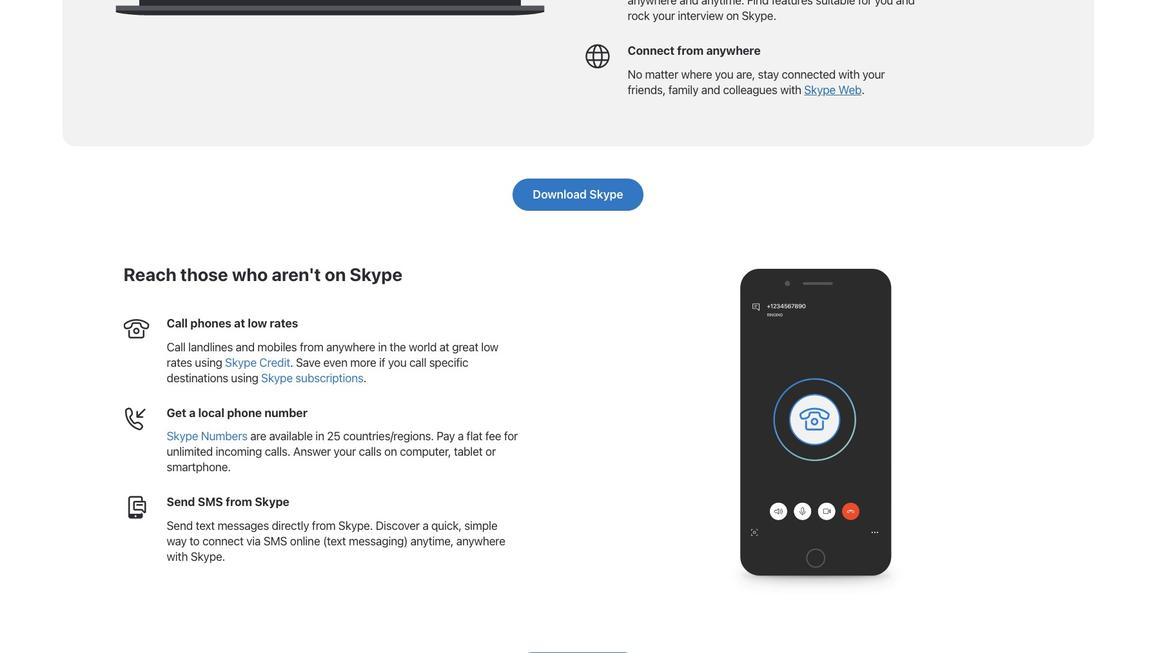 Task type: describe. For each thing, give the bounding box(es) containing it.
local
[[198, 406, 224, 420]]

2 horizontal spatial with
[[839, 68, 860, 81]]

at inside call landlines and mobiles from anywhere in the world at great low rates using
[[440, 340, 449, 354]]

smartphone.
[[167, 461, 231, 474]]

messaging)
[[349, 535, 408, 548]]

where
[[681, 68, 713, 81]]

0 horizontal spatial a
[[189, 406, 196, 420]]

available
[[269, 430, 313, 443]]

0 vertical spatial sms
[[198, 496, 223, 509]]

0 horizontal spatial low
[[248, 317, 267, 330]]

are available in 25 countries/regions. pay a flat fee for unlimited incoming calls. answer your calls on computer, tablet or smartphone.
[[167, 430, 518, 474]]

your inside no matter where you are, stay connected with your friends, family and colleagues with
[[863, 68, 885, 81]]

fee
[[486, 430, 501, 443]]

anywhere inside send text messages directly from skype. discover a quick, simple way to connect via sms online (text messaging) anytime, anywhere with skype.
[[457, 535, 506, 548]]

rates inside call landlines and mobiles from anywhere in the world at great low rates using
[[167, 356, 192, 369]]

25
[[327, 430, 341, 443]]

1 vertical spatial with
[[781, 83, 802, 97]]

connect from anywhere
[[628, 44, 761, 57]]

even
[[323, 356, 348, 369]]

download
[[533, 188, 587, 201]]

2 horizontal spatial anywhere
[[707, 44, 761, 57]]

using inside . save even more if you call specific destinations using
[[231, 371, 258, 385]]

landlines
[[188, 340, 233, 354]]

for
[[504, 430, 518, 443]]

connected
[[782, 68, 836, 81]]

reach
[[124, 264, 177, 285]]

messages
[[218, 519, 269, 533]]

colleagues
[[723, 83, 778, 97]]

and inside call landlines and mobiles from anywhere in the world at great low rates using
[[236, 340, 255, 354]]

flat
[[467, 430, 483, 443]]

skype credit
[[225, 356, 290, 369]]

call for call landlines and mobiles from anywhere in the world at great low rates using
[[167, 340, 186, 354]]

skype subscriptions link
[[261, 371, 364, 385]]

online
[[290, 535, 320, 548]]

to
[[190, 535, 200, 548]]


[[124, 495, 149, 521]]

you inside no matter where you are, stay connected with your friends, family and colleagues with
[[715, 68, 734, 81]]

. save even more if you call specific destinations using
[[167, 356, 469, 385]]

no matter where you are, stay connected with your friends, family and colleagues with
[[628, 68, 885, 97]]

directly
[[272, 519, 309, 533]]

send for send text messages directly from skype. discover a quick, simple way to connect via sms online (text messaging) anytime, anywhere with skype.
[[167, 519, 193, 533]]

unlimited
[[167, 445, 213, 459]]

if
[[379, 356, 386, 369]]

destinations
[[167, 371, 228, 385]]

more
[[350, 356, 377, 369]]

skype web .
[[805, 83, 865, 97]]

skype numbers link
[[167, 430, 248, 443]]

number
[[265, 406, 308, 420]]

subscriptions
[[296, 371, 364, 385]]

in inside call landlines and mobiles from anywhere in the world at great low rates using
[[378, 340, 387, 354]]

sms inside send text messages directly from skype. discover a quick, simple way to connect via sms online (text messaging) anytime, anywhere with skype.
[[264, 535, 287, 548]]

send for send sms from skype
[[167, 496, 195, 509]]

get a local phone number
[[167, 406, 308, 420]]

world
[[409, 340, 437, 354]]

tablet
[[454, 445, 483, 459]]

0 vertical spatial skype.
[[339, 519, 373, 533]]

connect
[[202, 535, 244, 548]]

matter
[[645, 68, 679, 81]]

a inside the are available in 25 countries/regions. pay a flat fee for unlimited incoming calls. answer your calls on computer, tablet or smartphone.
[[458, 430, 464, 443]]

call
[[410, 356, 427, 369]]

countries/regions.
[[343, 430, 434, 443]]

your inside the are available in 25 countries/regions. pay a flat fee for unlimited incoming calls. answer your calls on computer, tablet or smartphone.
[[334, 445, 356, 459]]

are,
[[737, 68, 755, 81]]

text
[[196, 519, 215, 533]]

or
[[486, 445, 496, 459]]



Task type: locate. For each thing, give the bounding box(es) containing it.
1 horizontal spatial low
[[481, 340, 499, 354]]

computer,
[[400, 445, 451, 459]]

call landlines and mobiles from anywhere in the world at great low rates using
[[167, 340, 499, 369]]

with down connected
[[781, 83, 802, 97]]

1 horizontal spatial rates
[[270, 317, 298, 330]]

you left are,
[[715, 68, 734, 81]]

0 vertical spatial using
[[195, 356, 222, 369]]

the
[[390, 340, 406, 354]]

at up specific
[[440, 340, 449, 354]]

1 vertical spatial low
[[481, 340, 499, 354]]

1 horizontal spatial and
[[702, 83, 721, 97]]

1 horizontal spatial sms
[[264, 535, 287, 548]]

0 vertical spatial at
[[234, 317, 245, 330]]

from up messages
[[226, 496, 252, 509]]

0 vertical spatial call
[[167, 317, 188, 330]]

anywhere
[[707, 44, 761, 57], [326, 340, 375, 354], [457, 535, 506, 548]]

1 vertical spatial a
[[458, 430, 464, 443]]

call inside call landlines and mobiles from anywhere in the world at great low rates using
[[167, 340, 186, 354]]

0 vertical spatial a
[[189, 406, 196, 420]]

who
[[232, 264, 268, 285]]

0 horizontal spatial with
[[167, 550, 188, 564]]

with
[[839, 68, 860, 81], [781, 83, 802, 97], [167, 550, 188, 564]]

1 horizontal spatial a
[[423, 519, 429, 533]]

pay
[[437, 430, 455, 443]]

send down smartphone.
[[167, 496, 195, 509]]

anytime,
[[411, 535, 454, 548]]

you inside . save even more if you call specific destinations using
[[388, 356, 407, 369]]

. for subscriptions
[[364, 371, 367, 385]]

sms
[[198, 496, 223, 509], [264, 535, 287, 548]]

low
[[248, 317, 267, 330], [481, 340, 499, 354]]

1 vertical spatial at
[[440, 340, 449, 354]]

call for call phones at low rates
[[167, 317, 188, 330]]

1 horizontal spatial with
[[781, 83, 802, 97]]

and down where
[[702, 83, 721, 97]]

great
[[452, 340, 479, 354]]

those
[[180, 264, 228, 285]]

phone
[[227, 406, 262, 420]]

0 horizontal spatial .
[[290, 356, 293, 369]]


[[585, 43, 611, 69]]

rates up mobiles
[[270, 317, 298, 330]]

0 vertical spatial .
[[862, 83, 865, 97]]

your
[[863, 68, 885, 81], [334, 445, 356, 459]]

0 horizontal spatial rates
[[167, 356, 192, 369]]

mobiles
[[258, 340, 297, 354]]

friends,
[[628, 83, 666, 97]]

1 vertical spatial sms
[[264, 535, 287, 548]]

skype numbers
[[167, 430, 248, 443]]

anywhere up more
[[326, 340, 375, 354]]

in inside the are available in 25 countries/regions. pay a flat fee for unlimited incoming calls. answer your calls on computer, tablet or smartphone.
[[316, 430, 324, 443]]

with up web
[[839, 68, 860, 81]]

from inside send text messages directly from skype. discover a quick, simple way to connect via sms online (text messaging) anytime, anywhere with skype.
[[312, 519, 336, 533]]

0 horizontal spatial at
[[234, 317, 245, 330]]

send up way at the bottom left
[[167, 519, 193, 533]]

rates
[[270, 317, 298, 330], [167, 356, 192, 369]]

low right great
[[481, 340, 499, 354]]

call left 'phones'
[[167, 317, 188, 330]]

connect
[[628, 44, 675, 57]]

0 horizontal spatial on
[[325, 264, 346, 285]]

stay
[[758, 68, 779, 81]]

a right get
[[189, 406, 196, 420]]

a up the anytime,
[[423, 519, 429, 533]]

using down landlines
[[195, 356, 222, 369]]

send inside send text messages directly from skype. discover a quick, simple way to connect via sms online (text messaging) anytime, anywhere with skype.
[[167, 519, 193, 533]]

save
[[296, 356, 321, 369]]

anywhere down "simple"
[[457, 535, 506, 548]]

2 vertical spatial .
[[364, 371, 367, 385]]

call phones at low rates
[[167, 317, 298, 330]]

0 vertical spatial anywhere
[[707, 44, 761, 57]]

2 send from the top
[[167, 519, 193, 533]]

skype subscriptions .
[[261, 371, 367, 385]]

via
[[247, 535, 261, 548]]

a inside send text messages directly from skype. discover a quick, simple way to connect via sms online (text messaging) anytime, anywhere with skype.
[[423, 519, 429, 533]]

0 horizontal spatial anywhere
[[326, 340, 375, 354]]

numbers
[[201, 430, 248, 443]]


[[124, 316, 149, 342]]

quick,
[[432, 519, 462, 533]]

with down way at the bottom left
[[167, 550, 188, 564]]

from inside call landlines and mobiles from anywhere in the world at great low rates using
[[300, 340, 324, 354]]

skype. down to
[[191, 550, 225, 564]]

1 vertical spatial anywhere
[[326, 340, 375, 354]]

incoming
[[216, 445, 262, 459]]

aren't
[[272, 264, 321, 285]]

2 horizontal spatial .
[[862, 83, 865, 97]]

0 vertical spatial with
[[839, 68, 860, 81]]

1 vertical spatial .
[[290, 356, 293, 369]]

with inside send text messages directly from skype. discover a quick, simple way to connect via sms online (text messaging) anytime, anywhere with skype.
[[167, 550, 188, 564]]

call left landlines
[[167, 340, 186, 354]]

calls
[[359, 445, 382, 459]]

skype. up (text
[[339, 519, 373, 533]]

skype credit link
[[225, 356, 290, 369]]

call
[[167, 317, 188, 330], [167, 340, 186, 354]]

at
[[234, 317, 245, 330], [440, 340, 449, 354]]

a left flat
[[458, 430, 464, 443]]

1 horizontal spatial using
[[231, 371, 258, 385]]

2 call from the top
[[167, 340, 186, 354]]

skype
[[805, 83, 836, 97], [590, 188, 624, 201], [350, 264, 403, 285], [225, 356, 257, 369], [261, 371, 293, 385], [167, 430, 198, 443], [255, 496, 290, 509]]

1 horizontal spatial anywhere
[[457, 535, 506, 548]]

(text
[[323, 535, 346, 548]]

your up skype web .
[[863, 68, 885, 81]]

you
[[715, 68, 734, 81], [388, 356, 407, 369]]

1 vertical spatial rates
[[167, 356, 192, 369]]

from up save
[[300, 340, 324, 354]]

using
[[195, 356, 222, 369], [231, 371, 258, 385]]

0 horizontal spatial you
[[388, 356, 407, 369]]

1 vertical spatial your
[[334, 445, 356, 459]]

. inside . save even more if you call specific destinations using
[[290, 356, 293, 369]]

family
[[669, 83, 699, 97]]

1 horizontal spatial you
[[715, 68, 734, 81]]

0 vertical spatial you
[[715, 68, 734, 81]]

way
[[167, 535, 187, 548]]

download skype
[[533, 188, 624, 201]]

1 horizontal spatial at
[[440, 340, 449, 354]]

0 vertical spatial low
[[248, 317, 267, 330]]

1 vertical spatial you
[[388, 356, 407, 369]]

0 horizontal spatial skype.
[[191, 550, 225, 564]]

simple
[[465, 519, 498, 533]]

from up where
[[677, 44, 704, 57]]

1 horizontal spatial in
[[378, 340, 387, 354]]

calls.
[[265, 445, 291, 459]]

your down 25 at the bottom of page
[[334, 445, 356, 459]]

anywhere inside call landlines and mobiles from anywhere in the world at great low rates using
[[326, 340, 375, 354]]

1 vertical spatial in
[[316, 430, 324, 443]]

at right 'phones'
[[234, 317, 245, 330]]

discover
[[376, 519, 420, 533]]

in left the at the bottom of page
[[378, 340, 387, 354]]

send text messages directly from skype. discover a quick, simple way to connect via sms online (text messaging) anytime, anywhere with skype.
[[167, 519, 506, 564]]

low up mobiles
[[248, 317, 267, 330]]

1 send from the top
[[167, 496, 195, 509]]

anywhere up are,
[[707, 44, 761, 57]]

0 vertical spatial your
[[863, 68, 885, 81]]

on inside the are available in 25 countries/regions. pay a flat fee for unlimited incoming calls. answer your calls on computer, tablet or smartphone.
[[384, 445, 397, 459]]

0 horizontal spatial using
[[195, 356, 222, 369]]

1 vertical spatial and
[[236, 340, 255, 354]]

2 vertical spatial a
[[423, 519, 429, 533]]

skype.
[[339, 519, 373, 533], [191, 550, 225, 564]]

1 vertical spatial call
[[167, 340, 186, 354]]

0 vertical spatial rates
[[270, 317, 298, 330]]

1 vertical spatial send
[[167, 519, 193, 533]]

no
[[628, 68, 643, 81]]

1 horizontal spatial your
[[863, 68, 885, 81]]

using down skype credit link
[[231, 371, 258, 385]]

send sms from skype
[[167, 496, 290, 509]]

1 horizontal spatial on
[[384, 445, 397, 459]]

credit
[[260, 356, 290, 369]]

. for web
[[862, 83, 865, 97]]

0 horizontal spatial your
[[334, 445, 356, 459]]

sms down directly
[[264, 535, 287, 548]]

and
[[702, 83, 721, 97], [236, 340, 255, 354]]

in
[[378, 340, 387, 354], [316, 430, 324, 443]]

web
[[839, 83, 862, 97]]

in left 25 at the bottom of page
[[316, 430, 324, 443]]

and inside no matter where you are, stay connected with your friends, family and colleagues with
[[702, 83, 721, 97]]

2 vertical spatial with
[[167, 550, 188, 564]]

2 vertical spatial anywhere
[[457, 535, 506, 548]]

1 call from the top
[[167, 317, 188, 330]]

specific
[[429, 356, 469, 369]]

rates up destinations on the bottom left of page
[[167, 356, 192, 369]]

phones
[[190, 317, 232, 330]]

1 horizontal spatial .
[[364, 371, 367, 385]]

and up the skype credit
[[236, 340, 255, 354]]

0 horizontal spatial and
[[236, 340, 255, 354]]

get
[[167, 406, 186, 420]]

answer
[[293, 445, 331, 459]]

from up (text
[[312, 519, 336, 533]]

sms up text
[[198, 496, 223, 509]]

1 horizontal spatial skype.
[[339, 519, 373, 533]]

.
[[862, 83, 865, 97], [290, 356, 293, 369], [364, 371, 367, 385]]

1 vertical spatial on
[[384, 445, 397, 459]]

0 horizontal spatial in
[[316, 430, 324, 443]]

0 vertical spatial in
[[378, 340, 387, 354]]

0 vertical spatial and
[[702, 83, 721, 97]]

skype web link
[[805, 83, 862, 97]]

2 horizontal spatial a
[[458, 430, 464, 443]]

you right if
[[388, 356, 407, 369]]

on down countries/regions.
[[384, 445, 397, 459]]


[[124, 405, 149, 431]]

reach those who aren't on skype
[[124, 264, 403, 285]]

using inside call landlines and mobiles from anywhere in the world at great low rates using
[[195, 356, 222, 369]]

low inside call landlines and mobiles from anywhere in the world at great low rates using
[[481, 340, 499, 354]]

0 vertical spatial send
[[167, 496, 195, 509]]

1 vertical spatial skype.
[[191, 550, 225, 564]]

are
[[250, 430, 266, 443]]

on right "aren't"
[[325, 264, 346, 285]]

0 vertical spatial on
[[325, 264, 346, 285]]

download skype link
[[513, 179, 644, 211]]

0 horizontal spatial sms
[[198, 496, 223, 509]]

1 vertical spatial using
[[231, 371, 258, 385]]



Task type: vqa. For each thing, say whether or not it's contained in the screenshot.
numbers
yes



